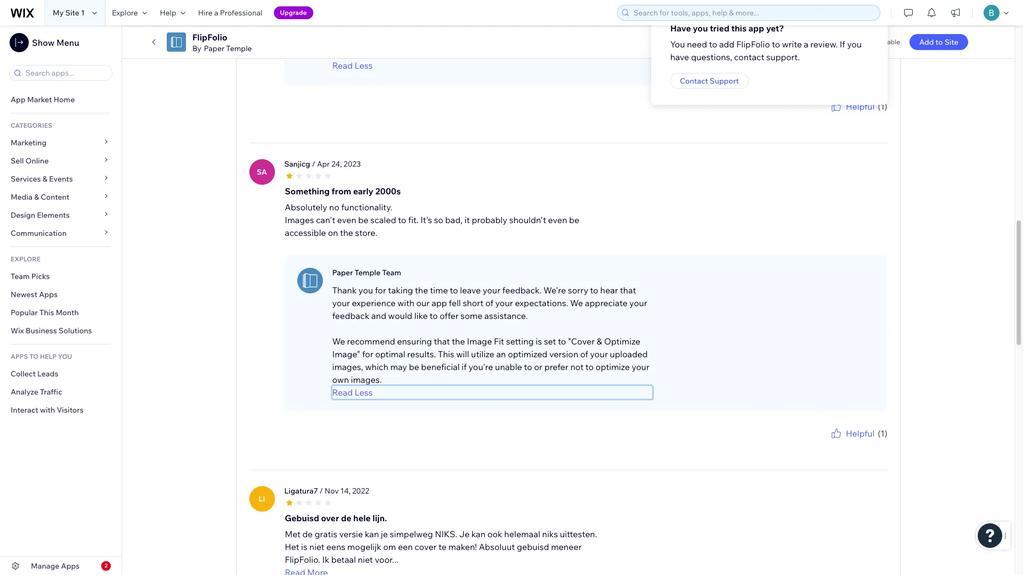 Task type: describe. For each thing, give the bounding box(es) containing it.
to up questions, at the top right of page
[[709, 39, 717, 50]]

eens
[[326, 542, 346, 553]]

paper inside flipfolio by paper temple
[[204, 44, 225, 53]]

sell online link
[[0, 152, 122, 170]]

14,
[[341, 486, 351, 496]]

2 in from the left
[[631, 22, 638, 32]]

mogelijk
[[347, 542, 381, 553]]

help
[[160, 8, 176, 18]]

1 read less button from the top
[[332, 59, 652, 72]]

help button
[[153, 0, 192, 26]]

beneficial
[[421, 362, 460, 372]]

ook
[[488, 529, 502, 540]]

media & content
[[11, 192, 69, 202]]

this inside thank you for taking the time to leave your feedback. we're sorry to hear that your experience with our app fell short of your expectations. we appreciate your feedback and would like to offer some assistance. we recommend ensuring that the image fit setting is set to "cover & optimize image" for optimal results. this will utilize an optimized version of your uploaded images, which may be beneficial if you're unable to or prefer not to optimize your own images. read less
[[438, 349, 454, 360]]

/ for gebuisd over de hele lijn.
[[320, 486, 323, 496]]

om
[[383, 542, 396, 553]]

be right 'shouldn't'
[[569, 215, 580, 225]]

some inside thank you for taking the time to leave your feedback. we're sorry to hear that your experience with our app fell short of your expectations. we appreciate your feedback and would like to offer some assistance. we recommend ensuring that the image fit setting is set to "cover & optimize image" for optimal results. this will utilize an optimized version of your uploaded images, which may be beneficial if you're unable to or prefer not to optimize your own images. read less
[[461, 311, 483, 321]]

team inside team picks link
[[11, 272, 30, 281]]

1 vertical spatial of
[[580, 349, 588, 360]]

services
[[11, 174, 41, 184]]

need inside unfortuantely pdfs will need to be converted to images in order to be used in html. there are some free online tools to convert pdf files into images however. after that you can upload them all at once to flipfolio. read less
[[427, 22, 447, 32]]

& inside thank you for taking the time to leave your feedback. we're sorry to hear that your experience with our app fell short of your expectations. we appreciate your feedback and would like to offer some assistance. we recommend ensuring that the image fit setting is set to "cover & optimize image" for optimal results. this will utilize an optimized version of your uploaded images, which may be beneficial if you're unable to or prefer not to optimize your own images. read less
[[597, 336, 602, 347]]

2022
[[352, 486, 369, 496]]

need inside have you tried this app yet? you need to add flipfolio to write a review. if you have questions, contact support.
[[687, 39, 707, 50]]

convert
[[499, 34, 530, 45]]

be inside thank you for taking the time to leave your feedback. we're sorry to hear that your experience with our app fell short of your expectations. we appreciate your feedback and would like to offer some assistance. we recommend ensuring that the image fit setting is set to "cover & optimize image" for optimal results. this will utilize an optimized version of your uploaded images, which may be beneficial if you're unable to or prefer not to optimize your own images. read less
[[409, 362, 419, 372]]

all
[[457, 47, 466, 58]]

1 vertical spatial de
[[302, 529, 313, 540]]

2 horizontal spatial that
[[620, 285, 636, 296]]

over
[[321, 513, 339, 524]]

offer
[[440, 311, 459, 321]]

images
[[285, 215, 314, 225]]

2 read less button from the top
[[332, 386, 652, 399]]

flipfolio inside have you tried this app yet? you need to add flipfolio to write a review. if you have questions, contact support.
[[737, 39, 770, 50]]

app
[[11, 95, 25, 104]]

& for events
[[42, 174, 47, 184]]

app market home link
[[0, 91, 122, 109]]

you
[[58, 353, 72, 361]]

taking
[[388, 285, 413, 296]]

hire a professional link
[[192, 0, 269, 26]]

app inside thank you for taking the time to leave your feedback. we're sorry to hear that your experience with our app fell short of your expectations. we appreciate your feedback and would like to offer some assistance. we recommend ensuring that the image fit setting is set to "cover & optimize image" for optimal results. this will utilize an optimized version of your uploaded images, which may be beneficial if you're unable to or prefer not to optimize your own images. read less
[[432, 298, 447, 308]]

pdf
[[531, 34, 545, 45]]

to up the "support."
[[772, 39, 780, 50]]

analyze traffic
[[11, 387, 62, 397]]

newest apps link
[[0, 286, 122, 304]]

thank you for taking the time to leave your feedback. we're sorry to hear that your experience with our app fell short of your expectations. we appreciate your feedback and would like to offer some assistance. we recommend ensuring that the image fit setting is set to "cover & optimize image" for optimal results. this will utilize an optimized version of your uploaded images, which may be beneficial if you're unable to or prefer not to optimize your own images. read less
[[332, 285, 650, 398]]

unable
[[495, 362, 522, 372]]

prefer
[[545, 362, 569, 372]]

appreciate
[[585, 298, 628, 308]]

to right once
[[499, 47, 507, 58]]

this
[[732, 23, 747, 34]]

to inside 'button'
[[936, 37, 943, 47]]

have you tried this app yet? you need to add flipfolio to write a review. if you have questions, contact support.
[[671, 23, 862, 62]]

elements
[[37, 211, 70, 220]]

collect leads link
[[0, 365, 122, 383]]

would
[[388, 311, 413, 321]]

set
[[544, 336, 556, 347]]

less inside thank you for taking the time to leave your feedback. we're sorry to hear that your experience with our app fell short of your expectations. we appreciate your feedback and would like to offer some assistance. we recommend ensuring that the image fit setting is set to "cover & optimize image" for optimal results. this will utilize an optimized version of your uploaded images, which may be beneficial if you're unable to or prefer not to optimize your own images. read less
[[355, 387, 373, 398]]

optimized
[[508, 349, 548, 360]]

sell
[[11, 156, 24, 166]]

from
[[332, 186, 351, 196]]

professional
[[220, 8, 263, 18]]

home
[[54, 95, 75, 104]]

a inside have you tried this app yet? you need to add flipfolio to write a review. if you have questions, contact support.
[[804, 39, 809, 50]]

optimal
[[375, 349, 405, 360]]

versie
[[339, 529, 363, 540]]

will inside thank you for taking the time to leave your feedback. we're sorry to hear that your experience with our app fell short of your expectations. we appreciate your feedback and would like to offer some assistance. we recommend ensuring that the image fit setting is set to "cover & optimize image" for optimal results. this will utilize an optimized version of your uploaded images, which may be beneficial if you're unable to or prefer not to optimize your own images. read less
[[456, 349, 469, 360]]

site inside 'button'
[[945, 37, 959, 47]]

to inside 'something from early 2000s absolutely no functionality. images can't even be scaled to fit. it's so bad, it probably shouldn't even be accessible on the store.'
[[398, 215, 406, 225]]

used
[[609, 22, 629, 32]]

interact with visitors link
[[0, 401, 122, 419]]

solutions
[[59, 326, 92, 336]]

it's
[[421, 215, 432, 225]]

apps for newest apps
[[39, 290, 58, 300]]

apps for manage apps
[[61, 562, 80, 571]]

1 (1) from the top
[[878, 101, 888, 112]]

recommend
[[347, 336, 395, 347]]

will inside unfortuantely pdfs will need to be converted to images in order to be used in html. there are some free online tools to convert pdf files into images however. after that you can upload them all at once to flipfolio. read less
[[412, 22, 425, 32]]

files
[[547, 34, 563, 45]]

to up convert
[[513, 22, 521, 32]]

free
[[845, 38, 859, 46]]

sidebar element
[[0, 26, 122, 576]]

1 horizontal spatial the
[[415, 285, 428, 296]]

traffic
[[40, 387, 62, 397]]

to right order
[[587, 22, 595, 32]]

available
[[874, 38, 900, 46]]

short
[[463, 298, 484, 308]]

are
[[385, 34, 398, 45]]

0 vertical spatial a
[[214, 8, 218, 18]]

you inside unfortuantely pdfs will need to be converted to images in order to be used in html. there are some free online tools to convert pdf files into images however. after that you can upload them all at once to flipfolio. read less
[[372, 47, 387, 58]]

sell online
[[11, 156, 49, 166]]

be up store.
[[358, 215, 369, 225]]

services & events
[[11, 174, 73, 184]]

2 vertical spatial thank
[[803, 440, 821, 448]]

to
[[29, 353, 38, 361]]

0 vertical spatial niet
[[309, 542, 325, 553]]

with inside sidebar element
[[40, 406, 55, 415]]

hire a professional
[[198, 8, 263, 18]]

maken!
[[449, 542, 477, 553]]

app inside have you tried this app yet? you need to add flipfolio to write a review. if you have questions, contact support.
[[749, 23, 765, 34]]

some inside unfortuantely pdfs will need to be converted to images in order to be used in html. there are some free online tools to convert pdf files into images however. after that you can upload them all at once to flipfolio. read less
[[400, 34, 422, 45]]

on
[[328, 227, 338, 238]]

1 even from the left
[[337, 215, 356, 225]]

uittesten.
[[560, 529, 597, 540]]

Search apps... field
[[22, 66, 109, 80]]

0 horizontal spatial of
[[486, 298, 494, 308]]

to up fell
[[450, 285, 458, 296]]

contact
[[734, 52, 765, 62]]

uploaded
[[610, 349, 648, 360]]

contact
[[680, 76, 708, 86]]

to up online
[[449, 22, 457, 32]]

2 horizontal spatial the
[[452, 336, 465, 347]]

contact support button
[[671, 73, 749, 89]]

niks.
[[435, 529, 457, 540]]

them
[[434, 47, 455, 58]]

shouldn't
[[509, 215, 546, 225]]

categories
[[11, 122, 52, 130]]

/ for something from early 2000s
[[312, 159, 315, 169]]

2023
[[344, 159, 361, 169]]

ik
[[322, 555, 329, 565]]

analyze traffic link
[[0, 383, 122, 401]]

you
[[671, 39, 685, 50]]

expectations.
[[515, 298, 568, 308]]

1 vertical spatial images
[[583, 34, 612, 45]]

if
[[462, 362, 467, 372]]

support.
[[767, 52, 800, 62]]

be up online
[[459, 22, 469, 32]]

media & content link
[[0, 188, 122, 206]]

you inside thank you for taking the time to leave your feedback. we're sorry to hear that your experience with our app fell short of your expectations. we appreciate your feedback and would like to offer some assistance. we recommend ensuring that the image fit setting is set to "cover & optimize image" for optimal results. this will utilize an optimized version of your uploaded images, which may be beneficial if you're unable to or prefer not to optimize your own images. read less
[[359, 285, 373, 296]]

functionality.
[[341, 202, 392, 212]]

time
[[430, 285, 448, 296]]

results.
[[407, 349, 436, 360]]

menu
[[56, 37, 79, 48]]



Task type: locate. For each thing, give the bounding box(es) containing it.
0 vertical spatial is
[[536, 336, 542, 347]]

1 horizontal spatial flipfolio.
[[509, 47, 545, 58]]

that right hear
[[620, 285, 636, 296]]

temple
[[226, 44, 252, 53], [355, 268, 381, 277]]

a right hire
[[214, 8, 218, 18]]

is left set
[[536, 336, 542, 347]]

flipfolio inside flipfolio by paper temple
[[192, 32, 227, 43]]

app market home
[[11, 95, 75, 104]]

to left fit.
[[398, 215, 406, 225]]

to right add
[[936, 37, 943, 47]]

site left 1
[[65, 8, 79, 18]]

1 vertical spatial paper
[[332, 268, 353, 277]]

we down sorry at the right of the page
[[570, 298, 583, 308]]

gebuisd over de hele lijn. met de gratis versie kan je simpelweg niks. je kan ook helemaal niks uittesten. het is niet eens mogelijk om een cover te maken!  absoluut gebuisd meneer flipfolio. ik betaal niet voor...
[[285, 513, 597, 565]]

1 vertical spatial niet
[[358, 555, 373, 565]]

1 vertical spatial &
[[34, 192, 39, 202]]

review.
[[811, 39, 838, 50]]

site
[[65, 8, 79, 18], [945, 37, 959, 47]]

1 vertical spatial feedback
[[332, 311, 370, 321]]

0 vertical spatial need
[[427, 22, 447, 32]]

content
[[41, 192, 69, 202]]

0 horizontal spatial need
[[427, 22, 447, 32]]

team up 'taking'
[[382, 268, 401, 277]]

2 horizontal spatial &
[[597, 336, 602, 347]]

2 vertical spatial that
[[434, 336, 450, 347]]

apps
[[39, 290, 58, 300], [61, 562, 80, 571]]

we up image"
[[332, 336, 345, 347]]

1 horizontal spatial app
[[749, 23, 765, 34]]

fit.
[[408, 215, 419, 225]]

2 thank you for your feedback from the top
[[803, 440, 888, 448]]

1 horizontal spatial that
[[434, 336, 450, 347]]

1 helpful from the top
[[846, 101, 875, 112]]

1 horizontal spatial we
[[570, 298, 583, 308]]

online
[[25, 156, 49, 166]]

that down there
[[354, 47, 370, 58]]

images right into
[[583, 34, 612, 45]]

paper right paper temple image
[[332, 268, 353, 277]]

read down 'after'
[[332, 60, 353, 71]]

& for content
[[34, 192, 39, 202]]

niet up ik
[[309, 542, 325, 553]]

the
[[340, 227, 353, 238], [415, 285, 428, 296], [452, 336, 465, 347]]

0 horizontal spatial that
[[354, 47, 370, 58]]

li
[[259, 494, 265, 504]]

2000s
[[375, 186, 401, 196]]

1 less from the top
[[355, 60, 373, 71]]

events
[[49, 174, 73, 184]]

0 vertical spatial will
[[412, 22, 425, 32]]

flipfolio. inside the 'gebuisd over de hele lijn. met de gratis versie kan je simpelweg niks. je kan ook helemaal niks uittesten. het is niet eens mogelijk om een cover te maken!  absoluut gebuisd meneer flipfolio. ik betaal niet voor...'
[[285, 555, 320, 565]]

flipfolio logo image
[[167, 33, 186, 52]]

assistance.
[[485, 311, 528, 321]]

2 vertical spatial feedback
[[860, 440, 888, 448]]

2 less from the top
[[355, 387, 373, 398]]

0 vertical spatial some
[[400, 34, 422, 45]]

1 horizontal spatial /
[[320, 486, 323, 496]]

a right 'write'
[[804, 39, 809, 50]]

with inside thank you for taking the time to leave your feedback. we're sorry to hear that your experience with our app fell short of your expectations. we appreciate your feedback and would like to offer some assistance. we recommend ensuring that the image fit setting is set to "cover & optimize image" for optimal results. this will utilize an optimized version of your uploaded images, which may be beneficial if you're unable to or prefer not to optimize your own images. read less
[[398, 298, 415, 308]]

can
[[389, 47, 403, 58]]

2 (1) from the top
[[878, 428, 888, 439]]

1 horizontal spatial de
[[341, 513, 352, 524]]

newest apps
[[11, 290, 58, 300]]

temple up the experience
[[355, 268, 381, 277]]

/ left nov
[[320, 486, 323, 496]]

&
[[42, 174, 47, 184], [34, 192, 39, 202], [597, 336, 602, 347]]

1 helpful button from the top
[[830, 100, 875, 113]]

1 horizontal spatial flipfolio
[[737, 39, 770, 50]]

this up wix business solutions on the left
[[39, 308, 54, 318]]

1
[[81, 8, 85, 18]]

will
[[412, 22, 425, 32], [456, 349, 469, 360]]

0 vertical spatial (1)
[[878, 101, 888, 112]]

will up if
[[456, 349, 469, 360]]

0 vertical spatial helpful button
[[830, 100, 875, 113]]

is right het
[[301, 542, 308, 553]]

niet
[[309, 542, 325, 553], [358, 555, 373, 565]]

1 thank you for your feedback from the top
[[803, 113, 888, 121]]

0 vertical spatial thank you for your feedback
[[803, 113, 888, 121]]

to right like
[[430, 311, 438, 321]]

0 horizontal spatial apps
[[39, 290, 58, 300]]

/ left apr
[[312, 159, 315, 169]]

add
[[719, 39, 735, 50]]

flipfolio. down pdf at the right top of the page
[[509, 47, 545, 58]]

that inside unfortuantely pdfs will need to be converted to images in order to be used in html. there are some free online tools to convert pdf files into images however. after that you can upload them all at once to flipfolio. read less
[[354, 47, 370, 58]]

have
[[671, 52, 689, 62]]

0 vertical spatial that
[[354, 47, 370, 58]]

0 vertical spatial app
[[749, 23, 765, 34]]

1 vertical spatial read less button
[[332, 386, 652, 399]]

this up the beneficial
[[438, 349, 454, 360]]

1 horizontal spatial in
[[631, 22, 638, 32]]

of right short
[[486, 298, 494, 308]]

is inside the 'gebuisd over de hele lijn. met de gratis versie kan je simpelweg niks. je kan ook helemaal niks uittesten. het is niet eens mogelijk om een cover te maken!  absoluut gebuisd meneer flipfolio. ik betaal niet voor...'
[[301, 542, 308, 553]]

wix business solutions
[[11, 326, 92, 336]]

1 vertical spatial is
[[301, 542, 308, 553]]

1 read from the top
[[332, 60, 353, 71]]

1 vertical spatial the
[[415, 285, 428, 296]]

free plan available
[[845, 38, 900, 46]]

in up files
[[554, 22, 561, 32]]

team picks
[[11, 272, 50, 281]]

flipfolio. inside unfortuantely pdfs will need to be converted to images in order to be used in html. there are some free online tools to convert pdf files into images however. after that you can upload them all at once to flipfolio. read less
[[509, 47, 545, 58]]

1 vertical spatial some
[[461, 311, 483, 321]]

converted
[[471, 22, 511, 32]]

2 kan from the left
[[472, 529, 486, 540]]

0 vertical spatial &
[[42, 174, 47, 184]]

read down the own
[[332, 387, 353, 398]]

1 vertical spatial a
[[804, 39, 809, 50]]

less inside unfortuantely pdfs will need to be converted to images in order to be used in html. there are some free online tools to convert pdf files into images however. after that you can upload them all at once to flipfolio. read less
[[355, 60, 373, 71]]

2 read from the top
[[332, 387, 353, 398]]

may
[[390, 362, 407, 372]]

1 vertical spatial thank you for your feedback
[[803, 440, 888, 448]]

& right "cover
[[597, 336, 602, 347]]

1 vertical spatial app
[[432, 298, 447, 308]]

1 horizontal spatial niet
[[358, 555, 373, 565]]

0 horizontal spatial in
[[554, 22, 561, 32]]

paper temple image
[[297, 268, 323, 293]]

manage
[[31, 562, 59, 571]]

design elements
[[11, 211, 70, 220]]

1 horizontal spatial this
[[438, 349, 454, 360]]

1 vertical spatial need
[[687, 39, 707, 50]]

to left hear
[[590, 285, 599, 296]]

nov
[[325, 486, 339, 496]]

team down explore
[[11, 272, 30, 281]]

be down results.
[[409, 362, 419, 372]]

with down traffic
[[40, 406, 55, 415]]

my
[[53, 8, 64, 18]]

have
[[671, 23, 691, 34]]

0 horizontal spatial some
[[400, 34, 422, 45]]

app down time
[[432, 298, 447, 308]]

marketing
[[11, 138, 46, 148]]

with down 'taking'
[[398, 298, 415, 308]]

even down no
[[337, 215, 356, 225]]

media
[[11, 192, 33, 202]]

questions,
[[691, 52, 732, 62]]

0 horizontal spatial paper
[[204, 44, 225, 53]]

helpful
[[846, 101, 875, 112], [846, 428, 875, 439]]

niks
[[542, 529, 558, 540]]

1 horizontal spatial with
[[398, 298, 415, 308]]

0 horizontal spatial images
[[523, 22, 552, 32]]

is inside thank you for taking the time to leave your feedback. we're sorry to hear that your experience with our app fell short of your expectations. we appreciate your feedback and would like to offer some assistance. we recommend ensuring that the image fit setting is set to "cover & optimize image" for optimal results. this will utilize an optimized version of your uploaded images, which may be beneficial if you're unable to or prefer not to optimize your own images. read less
[[536, 336, 542, 347]]

hear
[[600, 285, 618, 296]]

will up free
[[412, 22, 425, 32]]

read less button down once
[[332, 59, 652, 72]]

my site 1
[[53, 8, 85, 18]]

& left events
[[42, 174, 47, 184]]

0 horizontal spatial temple
[[226, 44, 252, 53]]

kan left je
[[365, 529, 379, 540]]

be
[[459, 22, 469, 32], [597, 22, 607, 32], [358, 215, 369, 225], [569, 215, 580, 225], [409, 362, 419, 372]]

je
[[381, 529, 388, 540]]

0 horizontal spatial de
[[302, 529, 313, 540]]

ligatura7 / nov 14, 2022
[[284, 486, 369, 496]]

0 horizontal spatial flipfolio
[[192, 32, 227, 43]]

that
[[354, 47, 370, 58], [620, 285, 636, 296], [434, 336, 450, 347]]

betaal
[[331, 555, 356, 565]]

the inside 'something from early 2000s absolutely no functionality. images can't even be scaled to fit. it's so bad, it probably shouldn't even be accessible on the store.'
[[340, 227, 353, 238]]

add to site button
[[910, 34, 968, 50]]

month
[[56, 308, 79, 318]]

tried
[[710, 23, 730, 34]]

temple down professional
[[226, 44, 252, 53]]

images,
[[332, 362, 363, 372]]

0 horizontal spatial this
[[39, 308, 54, 318]]

site right add
[[945, 37, 959, 47]]

0 vertical spatial temple
[[226, 44, 252, 53]]

leave
[[460, 285, 481, 296]]

apps up popular this month
[[39, 290, 58, 300]]

need up free
[[427, 22, 447, 32]]

feedback.
[[503, 285, 542, 296]]

which
[[365, 362, 388, 372]]

cover
[[415, 542, 437, 553]]

1 vertical spatial flipfolio.
[[285, 555, 320, 565]]

flipfolio. down het
[[285, 555, 320, 565]]

het
[[285, 542, 299, 553]]

1 vertical spatial will
[[456, 349, 469, 360]]

optimize
[[604, 336, 640, 347]]

de
[[341, 513, 352, 524], [302, 529, 313, 540]]

1 in from the left
[[554, 22, 561, 32]]

0 horizontal spatial the
[[340, 227, 353, 238]]

0 horizontal spatial will
[[412, 22, 425, 32]]

niet down mogelijk
[[358, 555, 373, 565]]

0 horizontal spatial team
[[11, 272, 30, 281]]

to right not
[[586, 362, 594, 372]]

app down the search for tools, apps, help & more... field
[[749, 23, 765, 34]]

0 vertical spatial feedback
[[860, 113, 888, 121]]

2 helpful from the top
[[846, 428, 875, 439]]

images up pdf at the right top of the page
[[523, 22, 552, 32]]

0 horizontal spatial even
[[337, 215, 356, 225]]

thank inside thank you for taking the time to leave your feedback. we're sorry to hear that your experience with our app fell short of your expectations. we appreciate your feedback and would like to offer some assistance. we recommend ensuring that the image fit setting is set to "cover & optimize image" for optimal results. this will utilize an optimized version of your uploaded images, which may be beneficial if you're unable to or prefer not to optimize your own images. read less
[[332, 285, 357, 296]]

je
[[459, 529, 470, 540]]

0 vertical spatial read less button
[[332, 59, 652, 72]]

apps to help you
[[11, 353, 72, 361]]

1 horizontal spatial is
[[536, 336, 542, 347]]

paper temple team
[[332, 268, 401, 277]]

1 horizontal spatial of
[[580, 349, 588, 360]]

apps
[[11, 353, 28, 361]]

the left image
[[452, 336, 465, 347]]

be left used
[[597, 22, 607, 32]]

upgrade button
[[274, 6, 313, 19]]

1 vertical spatial this
[[438, 349, 454, 360]]

0 horizontal spatial a
[[214, 8, 218, 18]]

paper right by
[[204, 44, 225, 53]]

1 vertical spatial (1)
[[878, 428, 888, 439]]

show
[[32, 37, 55, 48]]

2 vertical spatial the
[[452, 336, 465, 347]]

of down "cover
[[580, 349, 588, 360]]

setting
[[506, 336, 534, 347]]

team picks link
[[0, 268, 122, 286]]

even right 'shouldn't'
[[548, 215, 567, 225]]

some up upload
[[400, 34, 422, 45]]

the right on
[[340, 227, 353, 238]]

1 vertical spatial temple
[[355, 268, 381, 277]]

0 vertical spatial of
[[486, 298, 494, 308]]

& right media
[[34, 192, 39, 202]]

0 vertical spatial we
[[570, 298, 583, 308]]

that up results.
[[434, 336, 450, 347]]

something
[[285, 186, 330, 196]]

however.
[[613, 34, 649, 45]]

2 helpful button from the top
[[830, 427, 875, 440]]

need right you
[[687, 39, 707, 50]]

0 horizontal spatial flipfolio.
[[285, 555, 320, 565]]

utilize
[[471, 349, 495, 360]]

feedback inside thank you for taking the time to leave your feedback. we're sorry to hear that your experience with our app fell short of your expectations. we appreciate your feedback and would like to offer some assistance. we recommend ensuring that the image fit setting is set to "cover & optimize image" for optimal results. this will utilize an optimized version of your uploaded images, which may be beneficial if you're unable to or prefer not to optimize your own images. read less
[[332, 311, 370, 321]]

0 horizontal spatial is
[[301, 542, 308, 553]]

0 vertical spatial /
[[312, 159, 315, 169]]

less down there
[[355, 60, 373, 71]]

0 vertical spatial site
[[65, 8, 79, 18]]

0 horizontal spatial with
[[40, 406, 55, 415]]

0 horizontal spatial &
[[34, 192, 39, 202]]

0 vertical spatial apps
[[39, 290, 58, 300]]

you're
[[469, 362, 493, 372]]

to right set
[[558, 336, 566, 347]]

help
[[40, 353, 57, 361]]

2 even from the left
[[548, 215, 567, 225]]

1 horizontal spatial paper
[[332, 268, 353, 277]]

the up our
[[415, 285, 428, 296]]

1 horizontal spatial team
[[382, 268, 401, 277]]

1 vertical spatial site
[[945, 37, 959, 47]]

plan
[[860, 38, 873, 46]]

0 vertical spatial helpful
[[846, 101, 875, 112]]

after
[[332, 47, 352, 58]]

0 horizontal spatial we
[[332, 336, 345, 347]]

meneer
[[551, 542, 582, 553]]

less
[[355, 60, 373, 71], [355, 387, 373, 398]]

some down short
[[461, 311, 483, 321]]

read inside thank you for taking the time to leave your feedback. we're sorry to hear that your experience with our app fell short of your expectations. we appreciate your feedback and would like to offer some assistance. we recommend ensuring that the image fit setting is set to "cover & optimize image" for optimal results. this will utilize an optimized version of your uploaded images, which may be beneficial if you're unable to or prefer not to optimize your own images. read less
[[332, 387, 353, 398]]

less down images.
[[355, 387, 373, 398]]

flipfolio up by
[[192, 32, 227, 43]]

1 vertical spatial we
[[332, 336, 345, 347]]

0 vertical spatial read
[[332, 60, 353, 71]]

1 horizontal spatial some
[[461, 311, 483, 321]]

1 vertical spatial less
[[355, 387, 373, 398]]

in up however.
[[631, 22, 638, 32]]

1 horizontal spatial even
[[548, 215, 567, 225]]

we're
[[544, 285, 566, 296]]

0 horizontal spatial site
[[65, 8, 79, 18]]

html.
[[332, 34, 359, 45]]

0 vertical spatial images
[[523, 22, 552, 32]]

de left hele
[[341, 513, 352, 524]]

1 horizontal spatial &
[[42, 174, 47, 184]]

no
[[329, 202, 339, 212]]

1 kan from the left
[[365, 529, 379, 540]]

1 horizontal spatial kan
[[472, 529, 486, 540]]

read inside unfortuantely pdfs will need to be converted to images in order to be used in html. there are some free online tools to convert pdf files into images however. after that you can upload them all at once to flipfolio. read less
[[332, 60, 353, 71]]

sorry
[[568, 285, 588, 296]]

0 vertical spatial with
[[398, 298, 415, 308]]

apps right manage in the bottom left of the page
[[61, 562, 80, 571]]

flipfolio up contact
[[737, 39, 770, 50]]

1 vertical spatial /
[[320, 486, 323, 496]]

Search for tools, apps, help & more... field
[[631, 5, 877, 20]]

read less button down the you're
[[332, 386, 652, 399]]

0 vertical spatial thank
[[803, 113, 821, 121]]

1 horizontal spatial a
[[804, 39, 809, 50]]

"cover
[[568, 336, 595, 347]]

this inside "popular this month" link
[[39, 308, 54, 318]]

1 horizontal spatial apps
[[61, 562, 80, 571]]

once
[[478, 47, 497, 58]]

temple inside flipfolio by paper temple
[[226, 44, 252, 53]]

0 vertical spatial the
[[340, 227, 353, 238]]

de right 'met'
[[302, 529, 313, 540]]

1 vertical spatial apps
[[61, 562, 80, 571]]

to left or
[[524, 362, 532, 372]]

unfortuantely
[[332, 22, 387, 32]]

kan right je
[[472, 529, 486, 540]]

to down converted
[[489, 34, 497, 45]]



Task type: vqa. For each thing, say whether or not it's contained in the screenshot.
the set at the bottom
yes



